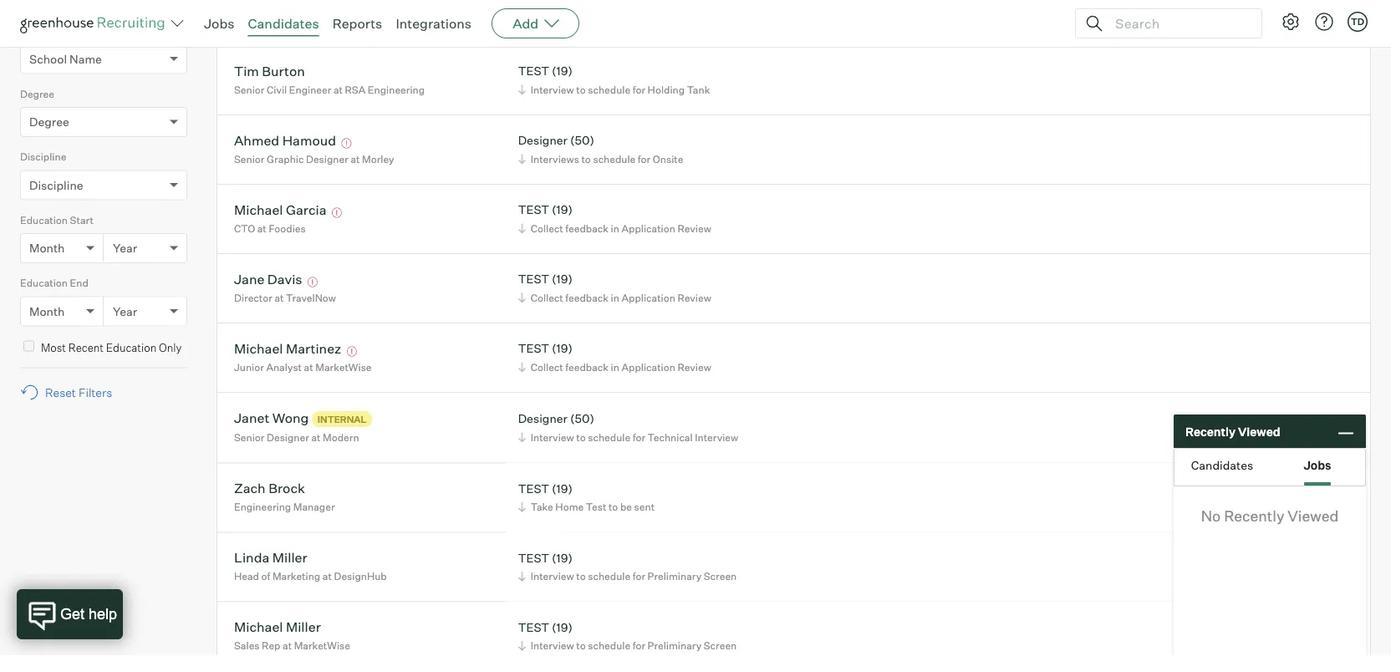 Task type: describe. For each thing, give the bounding box(es) containing it.
(19) for engineering manager
[[552, 481, 573, 496]]

year for education start
[[113, 241, 137, 256]]

in for jane davis
[[611, 292, 619, 304]]

0 vertical spatial recently
[[1186, 424, 1236, 439]]

tim
[[234, 62, 259, 79]]

1 rsa from the top
[[345, 14, 366, 26]]

0 horizontal spatial candidates
[[248, 15, 319, 32]]

senior civil engineer at rsa engineering
[[234, 14, 425, 26]]

test for senior civil engineer at rsa engineering
[[518, 64, 549, 78]]

candidates link
[[248, 15, 319, 32]]

reset
[[45, 385, 76, 400]]

foodies
[[269, 222, 306, 235]]

test (19) interview to schedule for preliminary screen for michael miller
[[518, 620, 737, 652]]

tank inside "test (19) interview to schedule for holding tank"
[[687, 83, 710, 96]]

burton
[[262, 62, 305, 79]]

(50) for designer (50) interview to schedule for technical interview
[[570, 411, 594, 426]]

senior designer at modern
[[234, 432, 359, 444]]

graphic
[[267, 153, 304, 165]]

most
[[41, 341, 66, 354]]

zach brock engineering manager
[[234, 480, 335, 514]]

discipline element
[[20, 149, 187, 212]]

home
[[555, 501, 584, 514]]

designhub
[[334, 570, 387, 583]]

jobs link
[[204, 15, 235, 32]]

year for education end
[[113, 304, 137, 319]]

senior for senior civil engineer at rsa engineering
[[234, 14, 265, 26]]

1 interview to schedule for holding tank link from the top
[[516, 12, 714, 28]]

senior graphic designer at morley
[[234, 153, 394, 165]]

holding inside "test (19) interview to schedule for holding tank"
[[648, 83, 685, 96]]

for inside "designer (50) interview to schedule for technical interview"
[[633, 431, 645, 443]]

internal
[[318, 414, 367, 425]]

interviews
[[531, 153, 579, 165]]

senior for senior designer at modern
[[234, 432, 265, 444]]

test for junior analyst at marketwise
[[518, 341, 549, 356]]

janet wong
[[234, 409, 309, 426]]

analyst
[[266, 361, 302, 373]]

junior
[[234, 361, 264, 373]]

feedback for michael martinez
[[566, 361, 609, 373]]

in for michael garcia
[[611, 222, 619, 235]]

most recent education only
[[41, 341, 182, 354]]

take
[[531, 501, 553, 514]]

davis
[[267, 271, 302, 287]]

head
[[234, 570, 259, 583]]

Most Recent Education Only checkbox
[[23, 341, 34, 352]]

test
[[586, 501, 606, 514]]

zach brock link
[[234, 480, 305, 499]]

1 vertical spatial jobs
[[1304, 458, 1332, 473]]

linda miller link
[[234, 549, 307, 569]]

feedback for michael garcia
[[566, 222, 609, 235]]

zach
[[234, 480, 266, 497]]

only
[[159, 341, 182, 354]]

schedule for senior civil engineer at rsa engineering
[[588, 83, 630, 96]]

collect feedback in application review link for michael garcia
[[516, 220, 716, 236]]

test (19) take home test to be sent
[[518, 481, 655, 514]]

interviews to schedule for onsite link
[[516, 151, 688, 167]]

sales
[[234, 640, 260, 652]]

director at travelnow
[[234, 292, 336, 304]]

jane davis has been in application review for more than 5 days image
[[305, 277, 320, 287]]

marketing
[[273, 570, 320, 583]]

degree element
[[20, 86, 187, 149]]

michael miller link
[[234, 619, 321, 638]]

td button
[[1344, 8, 1371, 35]]

michael garcia
[[234, 201, 327, 218]]

cto at foodies
[[234, 222, 306, 235]]

ahmed hamoud link
[[234, 132, 336, 151]]

test for head of marketing at designhub
[[518, 551, 549, 565]]

greenhouse recruiting image
[[20, 13, 171, 33]]

1 horizontal spatial candidates
[[1191, 458, 1254, 473]]

rep
[[262, 640, 280, 652]]

rsa inside tim burton senior civil engineer at rsa engineering
[[345, 83, 366, 96]]

preliminary for michael miller
[[648, 640, 702, 652]]

engineering inside zach brock engineering manager
[[234, 501, 291, 514]]

of
[[261, 570, 270, 583]]

at inside michael miller sales rep at marketwise
[[283, 640, 292, 652]]

reports link
[[332, 15, 382, 32]]

1 vertical spatial degree
[[29, 115, 69, 129]]

review for michael martinez
[[678, 361, 711, 373]]

0 vertical spatial school
[[20, 24, 52, 37]]

designer (50) interviews to schedule for onsite
[[518, 133, 683, 165]]

onsite
[[653, 153, 683, 165]]

jane davis link
[[234, 271, 302, 290]]

technical
[[648, 431, 693, 443]]

test for cto at foodies
[[518, 202, 549, 217]]

linda
[[234, 549, 270, 566]]

for for head of marketing at designhub
[[633, 570, 645, 583]]

no recently viewed
[[1201, 507, 1339, 526]]

for for sales rep at marketwise
[[633, 640, 645, 652]]

reset filters
[[45, 385, 112, 400]]

reports
[[332, 15, 382, 32]]

1 holding from the top
[[648, 14, 685, 26]]

(19) for sales rep at marketwise
[[552, 620, 573, 635]]

no
[[1201, 507, 1221, 526]]

senior for senior graphic designer at morley
[[234, 153, 265, 165]]

at inside tim burton senior civil engineer at rsa engineering
[[334, 83, 343, 96]]

0 horizontal spatial jobs
[[204, 15, 235, 32]]

marketwise inside michael miller sales rep at marketwise
[[294, 640, 350, 652]]

be
[[620, 501, 632, 514]]

collect for michael garcia
[[531, 222, 563, 235]]

collect feedback in application review link for jane davis
[[516, 290, 716, 306]]

michael miller sales rep at marketwise
[[234, 619, 350, 652]]

collect for michael martinez
[[531, 361, 563, 373]]

travelnow
[[286, 292, 336, 304]]

configure image
[[1281, 12, 1301, 32]]

hamoud
[[282, 132, 336, 149]]

(19) for head of marketing at designhub
[[552, 551, 573, 565]]

at down martinez at bottom left
[[304, 361, 313, 373]]

recent
[[68, 341, 104, 354]]

reset filters button
[[20, 377, 121, 408]]

designer inside "designer (50) interview to schedule for technical interview"
[[518, 411, 568, 426]]

schedule inside "designer (50) interview to schedule for technical interview"
[[588, 431, 630, 443]]

schedule for senior graphic designer at morley
[[593, 153, 636, 165]]

screen for michael miller
[[704, 640, 737, 652]]

application for michael martinez
[[622, 361, 675, 373]]

at right candidates link
[[334, 14, 343, 26]]

(19) for junior analyst at marketwise
[[552, 341, 573, 356]]

month for end
[[29, 304, 65, 319]]

to inside designer (50) interviews to schedule for onsite
[[581, 153, 591, 165]]

test (19) collect feedback in application review for jane davis
[[518, 272, 711, 304]]

martinez
[[286, 340, 341, 357]]

ahmed hamoud
[[234, 132, 336, 149]]

janet wong link
[[234, 409, 309, 429]]

schedule for sales rep at marketwise
[[588, 640, 630, 652]]

manager
[[293, 501, 335, 514]]

2 vertical spatial education
[[106, 341, 157, 354]]

test for engineering manager
[[518, 481, 549, 496]]

1 engineer from the top
[[289, 14, 331, 26]]

jane davis
[[234, 271, 302, 287]]

0 vertical spatial degree
[[20, 88, 54, 100]]

interview to schedule for technical interview link
[[516, 429, 743, 445]]

test for director at travelnow
[[518, 272, 549, 287]]

janet
[[234, 409, 269, 426]]

for for senior graphic designer at morley
[[638, 153, 651, 165]]

1 vertical spatial discipline
[[29, 178, 83, 192]]

garcia
[[286, 201, 327, 218]]

michael martinez link
[[234, 340, 341, 359]]

michael garcia link
[[234, 201, 327, 220]]

test for sales rep at marketwise
[[518, 620, 549, 635]]

miller for michael miller
[[286, 619, 321, 636]]

miller for linda miller
[[272, 549, 307, 566]]

0 vertical spatial name
[[55, 24, 82, 37]]

junior analyst at marketwise
[[234, 361, 372, 373]]



Task type: locate. For each thing, give the bounding box(es) containing it.
0 vertical spatial interview to schedule for holding tank link
[[516, 12, 714, 28]]

2 review from the top
[[678, 292, 711, 304]]

rsa up tim burton senior civil engineer at rsa engineering
[[345, 14, 366, 26]]

(50) inside designer (50) interviews to schedule for onsite
[[570, 133, 594, 148]]

at down ahmed hamoud has been in onsite for more than 21 days icon at the top left of the page
[[351, 153, 360, 165]]

engineer inside tim burton senior civil engineer at rsa engineering
[[289, 83, 331, 96]]

2 collect from the top
[[531, 292, 563, 304]]

2 application from the top
[[622, 292, 675, 304]]

brock
[[269, 480, 305, 497]]

2 vertical spatial application
[[622, 361, 675, 373]]

linda miller head of marketing at designhub
[[234, 549, 387, 583]]

1 vertical spatial interview to schedule for preliminary screen link
[[516, 638, 741, 654]]

2 (19) from the top
[[552, 202, 573, 217]]

1 vertical spatial marketwise
[[294, 640, 350, 652]]

1 vertical spatial application
[[622, 292, 675, 304]]

integrations
[[396, 15, 472, 32]]

year up most recent education only
[[113, 304, 137, 319]]

1 vertical spatial (50)
[[570, 411, 594, 426]]

2 preliminary from the top
[[648, 640, 702, 652]]

at inside linda miller head of marketing at designhub
[[323, 570, 332, 583]]

1 vertical spatial name
[[69, 52, 102, 66]]

michael garcia has been in application review for more than 5 days image
[[329, 208, 344, 218]]

month
[[29, 241, 65, 256], [29, 304, 65, 319]]

0 vertical spatial year
[[113, 241, 137, 256]]

senior down ahmed
[[234, 153, 265, 165]]

degree
[[20, 88, 54, 100], [29, 115, 69, 129]]

1 collect feedback in application review link from the top
[[516, 220, 716, 236]]

year down the discipline element
[[113, 241, 137, 256]]

month down education start
[[29, 241, 65, 256]]

1 vertical spatial civil
[[267, 83, 287, 96]]

td button
[[1348, 12, 1368, 32]]

schedule
[[588, 14, 630, 26], [588, 83, 630, 96], [593, 153, 636, 165], [588, 431, 630, 443], [588, 570, 630, 583], [588, 640, 630, 652]]

0 vertical spatial tank
[[687, 14, 710, 26]]

interview
[[531, 14, 574, 26], [531, 83, 574, 96], [531, 431, 574, 443], [695, 431, 738, 443], [531, 570, 574, 583], [531, 640, 574, 652]]

0 horizontal spatial viewed
[[1238, 424, 1281, 439]]

2 vertical spatial michael
[[234, 619, 283, 636]]

3 in from the top
[[611, 361, 619, 373]]

0 vertical spatial engineer
[[289, 14, 331, 26]]

3 feedback from the top
[[566, 361, 609, 373]]

2 year from the top
[[113, 304, 137, 319]]

5 test from the top
[[518, 481, 549, 496]]

(19)
[[552, 64, 573, 78], [552, 202, 573, 217], [552, 272, 573, 287], [552, 341, 573, 356], [552, 481, 573, 496], [552, 551, 573, 565], [552, 620, 573, 635]]

preliminary
[[648, 570, 702, 583], [648, 640, 702, 652]]

cto
[[234, 222, 255, 235]]

3 collect feedback in application review link from the top
[[516, 359, 716, 375]]

1 vertical spatial viewed
[[1288, 507, 1339, 526]]

2 holding from the top
[[648, 83, 685, 96]]

education for education end
[[20, 277, 68, 289]]

1 horizontal spatial viewed
[[1288, 507, 1339, 526]]

(19) for senior civil engineer at rsa engineering
[[552, 64, 573, 78]]

1 vertical spatial collect
[[531, 292, 563, 304]]

1 vertical spatial collect feedback in application review link
[[516, 290, 716, 306]]

1 vertical spatial rsa
[[345, 83, 366, 96]]

school name element
[[20, 23, 187, 86]]

2 test from the top
[[518, 202, 549, 217]]

0 vertical spatial viewed
[[1238, 424, 1281, 439]]

1 michael from the top
[[234, 201, 283, 218]]

at
[[334, 14, 343, 26], [334, 83, 343, 96], [351, 153, 360, 165], [257, 222, 267, 235], [275, 292, 284, 304], [304, 361, 313, 373], [311, 432, 321, 444], [323, 570, 332, 583], [283, 640, 292, 652]]

test (19) collect feedback in application review for michael garcia
[[518, 202, 711, 235]]

1 application from the top
[[622, 222, 675, 235]]

engineering
[[368, 14, 425, 26], [368, 83, 425, 96], [234, 501, 291, 514]]

2 (50) from the top
[[570, 411, 594, 426]]

designer (50) interview to schedule for technical interview
[[518, 411, 738, 443]]

senior up tim
[[234, 14, 265, 26]]

1 test (19) interview to schedule for preliminary screen from the top
[[518, 551, 737, 583]]

holding up onsite
[[648, 83, 685, 96]]

civil inside tim burton senior civil engineer at rsa engineering
[[267, 83, 287, 96]]

test inside "test (19) interview to schedule for holding tank"
[[518, 64, 549, 78]]

(50) for designer (50) interviews to schedule for onsite
[[570, 133, 594, 148]]

0 vertical spatial interview to schedule for preliminary screen link
[[516, 569, 741, 585]]

test (19) collect feedback in application review for michael martinez
[[518, 341, 711, 373]]

name
[[55, 24, 82, 37], [69, 52, 102, 66]]

miller down marketing on the bottom left of page
[[286, 619, 321, 636]]

end
[[70, 277, 88, 289]]

2 tank from the top
[[687, 83, 710, 96]]

to inside "test (19) interview to schedule for holding tank"
[[576, 83, 586, 96]]

education left only
[[106, 341, 157, 354]]

(50) up interviews to schedule for onsite link
[[570, 133, 594, 148]]

4 (19) from the top
[[552, 341, 573, 356]]

0 vertical spatial school name
[[20, 24, 82, 37]]

2 test (19) collect feedback in application review from the top
[[518, 272, 711, 304]]

1 vertical spatial candidates
[[1191, 458, 1254, 473]]

for for senior civil engineer at rsa engineering
[[633, 83, 645, 96]]

1 vertical spatial engineer
[[289, 83, 331, 96]]

1 vertical spatial recently
[[1224, 507, 1285, 526]]

0 vertical spatial civil
[[267, 14, 287, 26]]

2 vertical spatial in
[[611, 361, 619, 373]]

education left start
[[20, 214, 68, 226]]

0 vertical spatial screen
[[704, 570, 737, 583]]

degree up the discipline element
[[29, 115, 69, 129]]

tab list containing candidates
[[1175, 449, 1365, 486]]

month down education end
[[29, 304, 65, 319]]

2 interview to schedule for preliminary screen link from the top
[[516, 638, 741, 654]]

application for jane davis
[[622, 292, 675, 304]]

1 (50) from the top
[[570, 133, 594, 148]]

0 vertical spatial collect
[[531, 222, 563, 235]]

miller inside michael miller sales rep at marketwise
[[286, 619, 321, 636]]

0 vertical spatial in
[[611, 222, 619, 235]]

miller inside linda miller head of marketing at designhub
[[272, 549, 307, 566]]

1 vertical spatial school
[[29, 52, 67, 66]]

ahmed
[[234, 132, 279, 149]]

civil
[[267, 14, 287, 26], [267, 83, 287, 96]]

1 screen from the top
[[704, 570, 737, 583]]

1 civil from the top
[[267, 14, 287, 26]]

senior down the janet
[[234, 432, 265, 444]]

2 test (19) interview to schedule for preliminary screen from the top
[[518, 620, 737, 652]]

in
[[611, 222, 619, 235], [611, 292, 619, 304], [611, 361, 619, 373]]

review for michael garcia
[[678, 222, 711, 235]]

0 vertical spatial preliminary
[[648, 570, 702, 583]]

engineer left reports link
[[289, 14, 331, 26]]

at down davis
[[275, 292, 284, 304]]

Search text field
[[1111, 11, 1247, 36]]

civil up 'burton'
[[267, 14, 287, 26]]

for inside designer (50) interviews to schedule for onsite
[[638, 153, 651, 165]]

degree down school name element
[[20, 88, 54, 100]]

0 vertical spatial education
[[20, 214, 68, 226]]

1 vertical spatial feedback
[[566, 292, 609, 304]]

michael up sales
[[234, 619, 283, 636]]

2 engineer from the top
[[289, 83, 331, 96]]

1 vertical spatial engineering
[[368, 83, 425, 96]]

review for jane davis
[[678, 292, 711, 304]]

jobs up no recently viewed
[[1304, 458, 1332, 473]]

in for michael martinez
[[611, 361, 619, 373]]

2 feedback from the top
[[566, 292, 609, 304]]

education for education start
[[20, 214, 68, 226]]

interview to schedule for holding tank
[[531, 14, 710, 26]]

3 test (19) collect feedback in application review from the top
[[518, 341, 711, 373]]

schedule inside "test (19) interview to schedule for holding tank"
[[588, 83, 630, 96]]

td
[[1351, 16, 1365, 27]]

start
[[70, 214, 93, 226]]

(50) up interview to schedule for technical interview link
[[570, 411, 594, 426]]

engineer
[[289, 14, 331, 26], [289, 83, 331, 96]]

0 vertical spatial engineering
[[368, 14, 425, 26]]

application for michael garcia
[[622, 222, 675, 235]]

at right rep at the left of the page
[[283, 640, 292, 652]]

add button
[[492, 8, 580, 38]]

interview inside "test (19) interview to schedule for holding tank"
[[531, 83, 574, 96]]

discipline
[[20, 151, 66, 163], [29, 178, 83, 192]]

1 vertical spatial holding
[[648, 83, 685, 96]]

test inside test (19) take home test to be sent
[[518, 481, 549, 496]]

(19) for cto at foodies
[[552, 202, 573, 217]]

2 vertical spatial feedback
[[566, 361, 609, 373]]

civil down tim burton link at the top of the page
[[267, 83, 287, 96]]

jobs
[[204, 15, 235, 32], [1304, 458, 1332, 473]]

senior inside tim burton senior civil engineer at rsa engineering
[[234, 83, 265, 96]]

0 vertical spatial application
[[622, 222, 675, 235]]

1 vertical spatial test (19) interview to schedule for preliminary screen
[[518, 620, 737, 652]]

review
[[678, 222, 711, 235], [678, 292, 711, 304], [678, 361, 711, 373]]

director
[[234, 292, 272, 304]]

michael martinez has been in application review for more than 5 days image
[[344, 347, 359, 357]]

for
[[633, 14, 645, 26], [633, 83, 645, 96], [638, 153, 651, 165], [633, 431, 645, 443], [633, 570, 645, 583], [633, 640, 645, 652]]

ahmed hamoud has been in onsite for more than 21 days image
[[339, 139, 354, 149]]

0 vertical spatial jobs
[[204, 15, 235, 32]]

0 vertical spatial holding
[[648, 14, 685, 26]]

1 vertical spatial education
[[20, 277, 68, 289]]

michael for michael martinez
[[234, 340, 283, 357]]

1 collect from the top
[[531, 222, 563, 235]]

school name
[[20, 24, 82, 37], [29, 52, 102, 66]]

0 vertical spatial discipline
[[20, 151, 66, 163]]

1 (19) from the top
[[552, 64, 573, 78]]

1 tank from the top
[[687, 14, 710, 26]]

for inside "test (19) interview to schedule for holding tank"
[[633, 83, 645, 96]]

3 test from the top
[[518, 272, 549, 287]]

morley
[[362, 153, 394, 165]]

2 vertical spatial collect feedback in application review link
[[516, 359, 716, 375]]

(50)
[[570, 133, 594, 148], [570, 411, 594, 426]]

test (19) interview to schedule for preliminary screen
[[518, 551, 737, 583], [518, 620, 737, 652]]

holding up "test (19) interview to schedule for holding tank"
[[648, 14, 685, 26]]

2 vertical spatial review
[[678, 361, 711, 373]]

1 horizontal spatial jobs
[[1304, 458, 1332, 473]]

2 senior from the top
[[234, 83, 265, 96]]

at left the modern
[[311, 432, 321, 444]]

7 test from the top
[[518, 620, 549, 635]]

marketwise
[[315, 361, 372, 373], [294, 640, 350, 652]]

marketwise down the michael martinez has been in application review for more than 5 days icon
[[315, 361, 372, 373]]

feedback for jane davis
[[566, 292, 609, 304]]

2 collect feedback in application review link from the top
[[516, 290, 716, 306]]

0 vertical spatial month
[[29, 241, 65, 256]]

tim burton senior civil engineer at rsa engineering
[[234, 62, 425, 96]]

1 vertical spatial month
[[29, 304, 65, 319]]

0 vertical spatial rsa
[[345, 14, 366, 26]]

modern
[[323, 432, 359, 444]]

candidates down recently viewed
[[1191, 458, 1254, 473]]

1 vertical spatial test (19) collect feedback in application review
[[518, 272, 711, 304]]

michael martinez
[[234, 340, 341, 357]]

to inside test (19) take home test to be sent
[[609, 501, 618, 514]]

1 vertical spatial michael
[[234, 340, 283, 357]]

1 month from the top
[[29, 241, 65, 256]]

education end
[[20, 277, 88, 289]]

1 test (19) collect feedback in application review from the top
[[518, 202, 711, 235]]

senior down tim
[[234, 83, 265, 96]]

marketwise down 'michael miller' link
[[294, 640, 350, 652]]

tab list
[[1175, 449, 1365, 486]]

schedule inside designer (50) interviews to schedule for onsite
[[593, 153, 636, 165]]

collect for jane davis
[[531, 292, 563, 304]]

at right cto
[[257, 222, 267, 235]]

interview to schedule for preliminary screen link for linda miller
[[516, 569, 741, 585]]

engineering inside tim burton senior civil engineer at rsa engineering
[[368, 83, 425, 96]]

tim burton link
[[234, 62, 305, 82]]

2 civil from the top
[[267, 83, 287, 96]]

1 test from the top
[[518, 64, 549, 78]]

2 michael from the top
[[234, 340, 283, 357]]

integrations link
[[396, 15, 472, 32]]

interview to schedule for holding tank link up "test (19) interview to schedule for holding tank"
[[516, 12, 714, 28]]

michael up cto at foodies
[[234, 201, 283, 218]]

1 vertical spatial miller
[[286, 619, 321, 636]]

(19) inside test (19) take home test to be sent
[[552, 481, 573, 496]]

preliminary for linda miller
[[648, 570, 702, 583]]

1 year from the top
[[113, 241, 137, 256]]

1 senior from the top
[[234, 14, 265, 26]]

engineer down 'burton'
[[289, 83, 331, 96]]

interview to schedule for holding tank link up designer (50) interviews to schedule for onsite
[[516, 82, 714, 98]]

2 month from the top
[[29, 304, 65, 319]]

1 in from the top
[[611, 222, 619, 235]]

school
[[20, 24, 52, 37], [29, 52, 67, 66]]

recently
[[1186, 424, 1236, 439], [1224, 507, 1285, 526]]

0 vertical spatial test (19) collect feedback in application review
[[518, 202, 711, 235]]

collect feedback in application review link for michael martinez
[[516, 359, 716, 375]]

2 vertical spatial engineering
[[234, 501, 291, 514]]

jane
[[234, 271, 265, 287]]

schedule for head of marketing at designhub
[[588, 570, 630, 583]]

designer inside designer (50) interviews to schedule for onsite
[[518, 133, 568, 148]]

interview to schedule for preliminary screen link for michael miller
[[516, 638, 741, 654]]

0 vertical spatial collect feedback in application review link
[[516, 220, 716, 236]]

senior
[[234, 14, 265, 26], [234, 83, 265, 96], [234, 153, 265, 165], [234, 432, 265, 444]]

rsa
[[345, 14, 366, 26], [345, 83, 366, 96]]

at right marketing on the bottom left of page
[[323, 570, 332, 583]]

test (19) collect feedback in application review
[[518, 202, 711, 235], [518, 272, 711, 304], [518, 341, 711, 373]]

3 michael from the top
[[234, 619, 283, 636]]

1 feedback from the top
[[566, 222, 609, 235]]

miller up marketing on the bottom left of page
[[272, 549, 307, 566]]

1 review from the top
[[678, 222, 711, 235]]

1 vertical spatial year
[[113, 304, 137, 319]]

0 vertical spatial test (19) interview to schedule for preliminary screen
[[518, 551, 737, 583]]

michael inside michael miller sales rep at marketwise
[[234, 619, 283, 636]]

0 vertical spatial (50)
[[570, 133, 594, 148]]

education start
[[20, 214, 93, 226]]

0 vertical spatial michael
[[234, 201, 283, 218]]

screen
[[704, 570, 737, 583], [704, 640, 737, 652]]

interview to schedule for holding tank link
[[516, 12, 714, 28], [516, 82, 714, 98]]

3 collect from the top
[[531, 361, 563, 373]]

filters
[[79, 385, 112, 400]]

7 (19) from the top
[[552, 620, 573, 635]]

1 vertical spatial review
[[678, 292, 711, 304]]

(19) for director at travelnow
[[552, 272, 573, 287]]

4 test from the top
[[518, 341, 549, 356]]

3 application from the top
[[622, 361, 675, 373]]

3 senior from the top
[[234, 153, 265, 165]]

test (19) interview to schedule for preliminary screen for linda miller
[[518, 551, 737, 583]]

2 vertical spatial collect
[[531, 361, 563, 373]]

0 vertical spatial review
[[678, 222, 711, 235]]

screen for linda miller
[[704, 570, 737, 583]]

(50) inside "designer (50) interview to schedule for technical interview"
[[570, 411, 594, 426]]

3 review from the top
[[678, 361, 711, 373]]

2 rsa from the top
[[345, 83, 366, 96]]

0 vertical spatial candidates
[[248, 15, 319, 32]]

take home test to be sent link
[[516, 499, 659, 515]]

to inside "designer (50) interview to schedule for technical interview"
[[576, 431, 586, 443]]

collect
[[531, 222, 563, 235], [531, 292, 563, 304], [531, 361, 563, 373]]

candidates up 'burton'
[[248, 15, 319, 32]]

collect feedback in application review link
[[516, 220, 716, 236], [516, 290, 716, 306], [516, 359, 716, 375]]

0 vertical spatial marketwise
[[315, 361, 372, 373]]

jobs up tim
[[204, 15, 235, 32]]

6 test from the top
[[518, 551, 549, 565]]

1 preliminary from the top
[[648, 570, 702, 583]]

year
[[113, 241, 137, 256], [113, 304, 137, 319]]

1 vertical spatial preliminary
[[648, 640, 702, 652]]

at up ahmed hamoud has been in onsite for more than 21 days icon at the top left of the page
[[334, 83, 343, 96]]

2 vertical spatial test (19) collect feedback in application review
[[518, 341, 711, 373]]

4 senior from the top
[[234, 432, 265, 444]]

rsa up ahmed hamoud has been in onsite for more than 21 days icon at the top left of the page
[[345, 83, 366, 96]]

0 vertical spatial feedback
[[566, 222, 609, 235]]

month for start
[[29, 241, 65, 256]]

1 vertical spatial school name
[[29, 52, 102, 66]]

sent
[[634, 501, 655, 514]]

2 screen from the top
[[704, 640, 737, 652]]

1 vertical spatial tank
[[687, 83, 710, 96]]

3 (19) from the top
[[552, 272, 573, 287]]

add
[[513, 15, 539, 32]]

2 in from the top
[[611, 292, 619, 304]]

feedback
[[566, 222, 609, 235], [566, 292, 609, 304], [566, 361, 609, 373]]

wong
[[272, 409, 309, 426]]

education left the end
[[20, 277, 68, 289]]

1 vertical spatial screen
[[704, 640, 737, 652]]

to
[[576, 14, 586, 26], [576, 83, 586, 96], [581, 153, 591, 165], [576, 431, 586, 443], [609, 501, 618, 514], [576, 570, 586, 583], [576, 640, 586, 652]]

michael up junior
[[234, 340, 283, 357]]

1 interview to schedule for preliminary screen link from the top
[[516, 569, 741, 585]]

(19) inside "test (19) interview to schedule for holding tank"
[[552, 64, 573, 78]]

tank
[[687, 14, 710, 26], [687, 83, 710, 96]]

interview to schedule for preliminary screen link
[[516, 569, 741, 585], [516, 638, 741, 654]]

test (19) interview to schedule for holding tank
[[518, 64, 710, 96]]

recently viewed
[[1186, 424, 1281, 439]]

0 vertical spatial miller
[[272, 549, 307, 566]]

1 vertical spatial in
[[611, 292, 619, 304]]

2 interview to schedule for holding tank link from the top
[[516, 82, 714, 98]]

5 (19) from the top
[[552, 481, 573, 496]]

6 (19) from the top
[[552, 551, 573, 565]]

1 vertical spatial interview to schedule for holding tank link
[[516, 82, 714, 98]]

michael for michael garcia
[[234, 201, 283, 218]]



Task type: vqa. For each thing, say whether or not it's contained in the screenshot.


